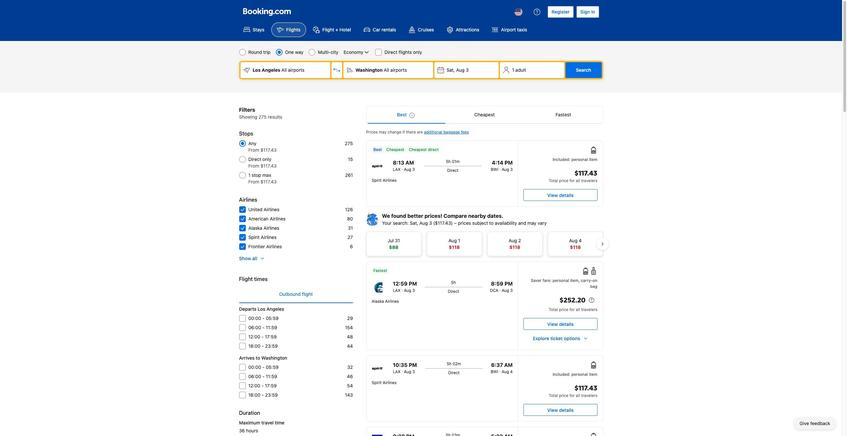 Task type: describe. For each thing, give the bounding box(es) containing it.
best image
[[409, 113, 415, 118]]

alternative dates with prices region
[[361, 229, 609, 259]]



Task type: vqa. For each thing, say whether or not it's contained in the screenshot.
Best icon
yes



Task type: locate. For each thing, give the bounding box(es) containing it.
best image
[[409, 113, 415, 118]]

$252.20 region
[[524, 295, 598, 307]]

tab list
[[367, 106, 603, 124]]

flights homepage image
[[243, 8, 291, 16]]



